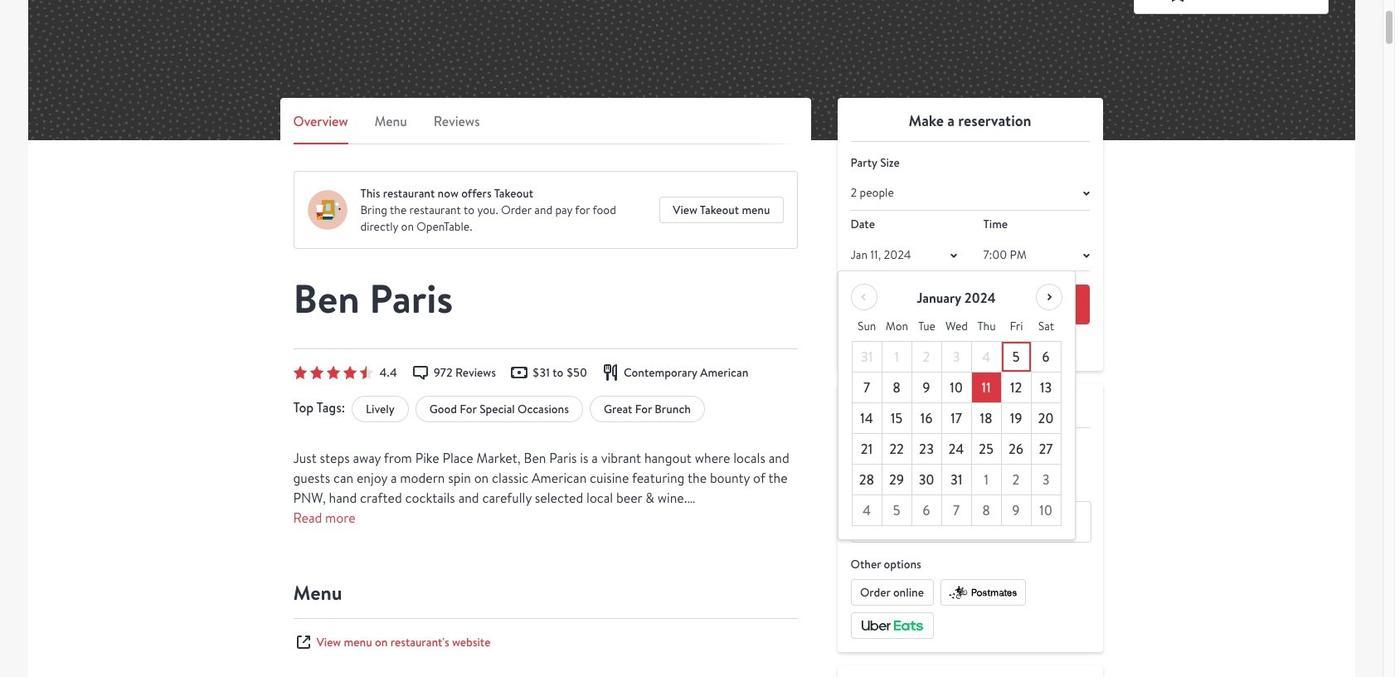 Task type: describe. For each thing, give the bounding box(es) containing it.
save restaurant to favorites image
[[1169, 0, 1189, 4]]

saturday element
[[1032, 312, 1062, 342]]

this restaurant now offers takeout image
[[307, 190, 347, 230]]

tuesday element
[[912, 312, 942, 342]]

wednesday element
[[942, 312, 972, 342]]

4.4 stars image
[[293, 366, 373, 379]]

logo image for postmates image
[[948, 585, 1019, 601]]

previous month image
[[854, 287, 874, 307]]

monday element
[[882, 312, 912, 342]]



Task type: vqa. For each thing, say whether or not it's contained in the screenshot.
OpenTable logo
no



Task type: locate. For each thing, give the bounding box(es) containing it.
friday element
[[1002, 312, 1032, 342]]

tab list
[[293, 111, 798, 144]]

grid
[[852, 312, 1062, 526]]

sunday element
[[852, 312, 882, 342]]

thursday element
[[972, 312, 1002, 342]]

empty photo image
[[28, 0, 1355, 140]]

logo image for uber eats image
[[859, 618, 926, 634]]



